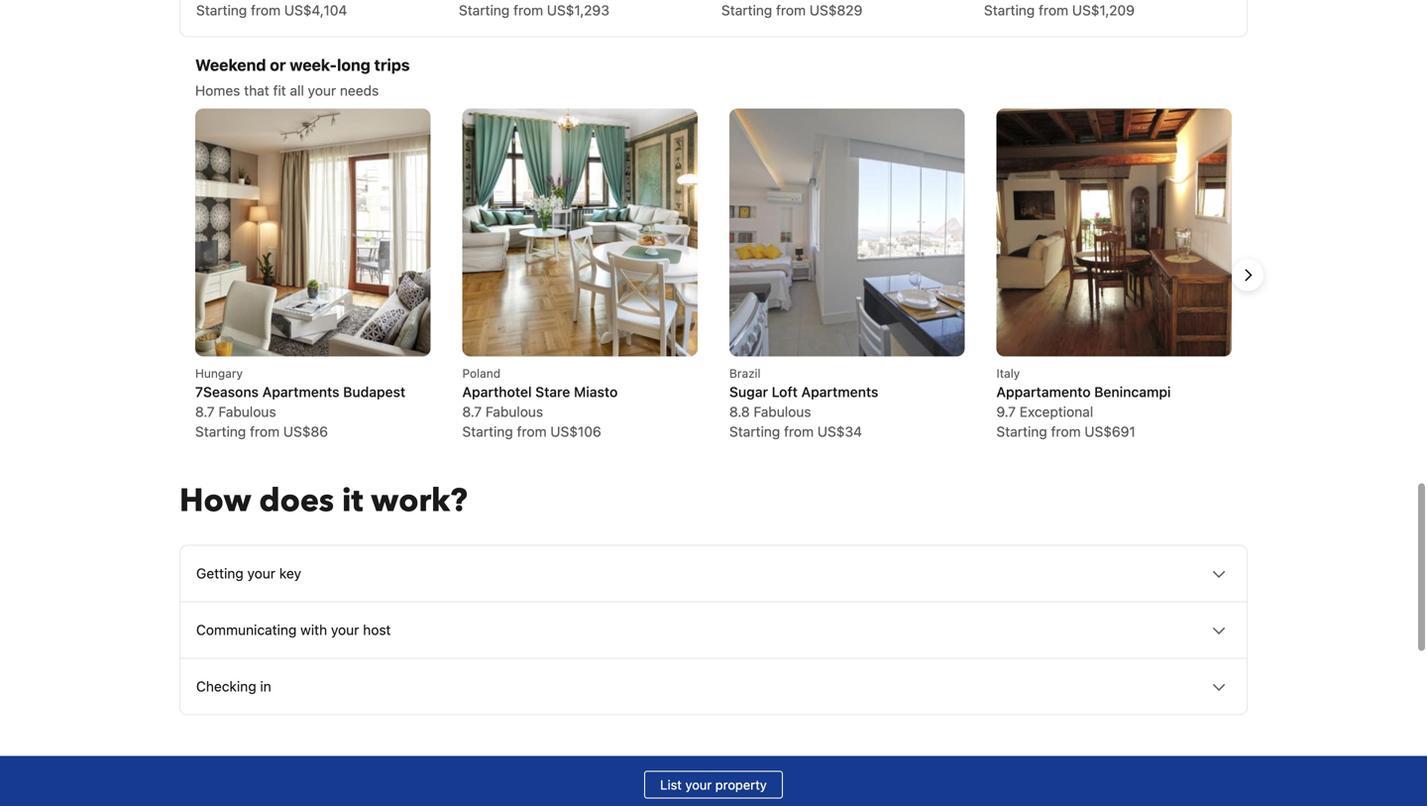 Task type: vqa. For each thing, say whether or not it's contained in the screenshot.
· inside the Los Angeles To San Salvador Jan 14 - Jan 21 · Round Trip
no



Task type: locate. For each thing, give the bounding box(es) containing it.
2 8.7 fabulous from the left
[[463, 404, 543, 420]]

1 horizontal spatial apartments
[[802, 384, 879, 400]]

brazil
[[730, 366, 761, 380]]

8.7 fabulous inside hungary 7seasons apartments budapest 8.7 fabulous starting from us$86
[[195, 404, 276, 420]]

0 horizontal spatial 8.7 fabulous
[[195, 404, 276, 420]]

starting from us$4,104
[[196, 2, 347, 18]]

1 apartments from the left
[[262, 384, 340, 400]]

appartamento
[[997, 384, 1091, 400]]

apartments up us$86
[[262, 384, 340, 400]]

your right "all"
[[308, 82, 336, 99]]

8.7 fabulous inside poland aparthotel stare miasto 8.7 fabulous starting from us$106
[[463, 404, 543, 420]]

starting down 7seasons
[[195, 423, 246, 440]]

your inside "dropdown button"
[[247, 565, 276, 581]]

8.8 fabulous
[[730, 404, 812, 420]]

all
[[290, 82, 304, 99]]

7seasons
[[195, 384, 259, 400]]

poland
[[463, 366, 501, 380]]

aparthotel
[[463, 384, 532, 400]]

from left us$1,293
[[514, 2, 543, 18]]

starting from us$1,293
[[459, 2, 610, 18]]

long
[[337, 56, 371, 74]]

from left 'us$4,104'
[[251, 2, 281, 18]]

property
[[716, 777, 767, 792]]

fit
[[273, 82, 286, 99]]

starting down 9.7 exceptional
[[997, 423, 1048, 440]]

8.7 fabulous down 7seasons
[[195, 404, 276, 420]]

how
[[179, 479, 251, 522]]

1 horizontal spatial 8.7 fabulous
[[463, 404, 543, 420]]

it
[[342, 479, 363, 522]]

2 apartments from the left
[[802, 384, 879, 400]]

starting down 8.8 fabulous
[[730, 423, 780, 440]]

starting inside starting from us$1,209 link
[[984, 2, 1035, 18]]

how does it work? element
[[179, 545, 1248, 715]]

8.7 fabulous down aparthotel
[[463, 404, 543, 420]]

us$106
[[551, 423, 602, 440]]

starting from us$1,209 link
[[984, 0, 1231, 20]]

communicating with your host
[[196, 622, 391, 638]]

getting
[[196, 565, 244, 581]]

trips
[[374, 56, 410, 74]]

from left us$86
[[250, 423, 280, 440]]

starting inside poland aparthotel stare miasto 8.7 fabulous starting from us$106
[[463, 423, 513, 440]]

starting down aparthotel
[[463, 423, 513, 440]]

getting your key button
[[180, 546, 1247, 601]]

or
[[270, 56, 286, 74]]

starting left 'us$1,209'
[[984, 2, 1035, 18]]

from inside brazil sugar loft apartments 8.8 fabulous starting from us$34
[[784, 423, 814, 440]]

from left us$106
[[517, 423, 547, 440]]

your right with
[[331, 622, 359, 638]]

budapest
[[343, 384, 406, 400]]

host
[[363, 622, 391, 638]]

region
[[179, 109, 1264, 442]]

8.7 fabulous
[[195, 404, 276, 420], [463, 404, 543, 420]]

getting your key
[[196, 565, 301, 581]]

your
[[308, 82, 336, 99], [247, 565, 276, 581], [331, 622, 359, 638], [686, 777, 712, 792]]

us$34
[[818, 423, 863, 440]]

loft
[[772, 384, 798, 400]]

apartments up the us$34
[[802, 384, 879, 400]]

starting from us$829 link
[[722, 0, 969, 20]]

starting inside hungary 7seasons apartments budapest 8.7 fabulous starting from us$86
[[195, 423, 246, 440]]

from down 8.8 fabulous
[[784, 423, 814, 440]]

list your property link
[[645, 771, 783, 799]]

0 horizontal spatial apartments
[[262, 384, 340, 400]]

from
[[251, 2, 281, 18], [514, 2, 543, 18], [776, 2, 806, 18], [1039, 2, 1069, 18], [250, 423, 280, 440], [517, 423, 547, 440], [784, 423, 814, 440], [1051, 423, 1081, 440]]

us$4,104
[[284, 2, 347, 18]]

your inside weekend or week-long trips homes that fit all your needs
[[308, 82, 336, 99]]

apartments inside hungary 7seasons apartments budapest 8.7 fabulous starting from us$86
[[262, 384, 340, 400]]

8.7 fabulous for aparthotel
[[463, 404, 543, 420]]

stare
[[536, 384, 570, 400]]

from inside italy appartamento benincampi 9.7 exceptional starting from us$691
[[1051, 423, 1081, 440]]

your left 'key'
[[247, 565, 276, 581]]

does
[[259, 479, 334, 522]]

list your property
[[660, 777, 767, 792]]

key
[[279, 565, 301, 581]]

starting left us$1,293
[[459, 2, 510, 18]]

from inside hungary 7seasons apartments budapest 8.7 fabulous starting from us$86
[[250, 423, 280, 440]]

with
[[300, 622, 327, 638]]

starting left us$829
[[722, 2, 773, 18]]

benincampi
[[1095, 384, 1171, 400]]

8.7 fabulous for 7seasons
[[195, 404, 276, 420]]

your right list
[[686, 777, 712, 792]]

apartments
[[262, 384, 340, 400], [802, 384, 879, 400]]

starting
[[196, 2, 247, 18], [459, 2, 510, 18], [722, 2, 773, 18], [984, 2, 1035, 18], [195, 423, 246, 440], [463, 423, 513, 440], [730, 423, 780, 440], [997, 423, 1048, 440]]

starting up weekend
[[196, 2, 247, 18]]

from down 9.7 exceptional
[[1051, 423, 1081, 440]]

weekend
[[195, 56, 266, 74]]

1 8.7 fabulous from the left
[[195, 404, 276, 420]]

in
[[260, 678, 271, 694]]



Task type: describe. For each thing, give the bounding box(es) containing it.
miasto
[[574, 384, 618, 400]]

sugar
[[730, 384, 768, 400]]

region containing 7seasons apartments budapest
[[179, 109, 1264, 442]]

9.7 exceptional
[[997, 404, 1094, 420]]

apartments inside brazil sugar loft apartments 8.8 fabulous starting from us$34
[[802, 384, 879, 400]]

how does it work?
[[179, 479, 468, 522]]

checking in button
[[180, 659, 1247, 714]]

week-
[[290, 56, 337, 74]]

your inside dropdown button
[[331, 622, 359, 638]]

communicating with your host button
[[180, 602, 1247, 658]]

starting from us$1,293 link
[[459, 0, 706, 20]]

starting from us$4,104 link
[[196, 0, 443, 20]]

starting from us$829
[[722, 2, 863, 18]]

from left us$829
[[776, 2, 806, 18]]

that
[[244, 82, 269, 99]]

checking
[[196, 678, 256, 694]]

us$829
[[810, 2, 863, 18]]

us$691
[[1085, 423, 1136, 440]]

from inside poland aparthotel stare miasto 8.7 fabulous starting from us$106
[[517, 423, 547, 440]]

hungary
[[195, 366, 243, 380]]

starting inside starting from us$1,293 'link'
[[459, 2, 510, 18]]

brazil sugar loft apartments 8.8 fabulous starting from us$34
[[730, 366, 879, 440]]

starting inside brazil sugar loft apartments 8.8 fabulous starting from us$34
[[730, 423, 780, 440]]

hungary 7seasons apartments budapest 8.7 fabulous starting from us$86
[[195, 366, 406, 440]]

work?
[[371, 479, 468, 522]]

poland aparthotel stare miasto 8.7 fabulous starting from us$106
[[463, 366, 618, 440]]

us$86
[[283, 423, 328, 440]]

from left 'us$1,209'
[[1039, 2, 1069, 18]]

starting from us$1,209
[[984, 2, 1135, 18]]

needs
[[340, 82, 379, 99]]

us$1,209
[[1073, 2, 1135, 18]]

starting inside starting from us$4,104 link
[[196, 2, 247, 18]]

starting inside starting from us$829 link
[[722, 2, 773, 18]]

list
[[660, 777, 682, 792]]

homes
[[195, 82, 240, 99]]

checking in
[[196, 678, 271, 694]]

starting inside italy appartamento benincampi 9.7 exceptional starting from us$691
[[997, 423, 1048, 440]]

from inside 'link'
[[514, 2, 543, 18]]

italy
[[997, 366, 1020, 380]]

weekend or week-long trips homes that fit all your needs
[[195, 56, 410, 99]]

italy appartamento benincampi 9.7 exceptional starting from us$691
[[997, 366, 1171, 440]]

us$1,293
[[547, 2, 610, 18]]

communicating
[[196, 622, 297, 638]]



